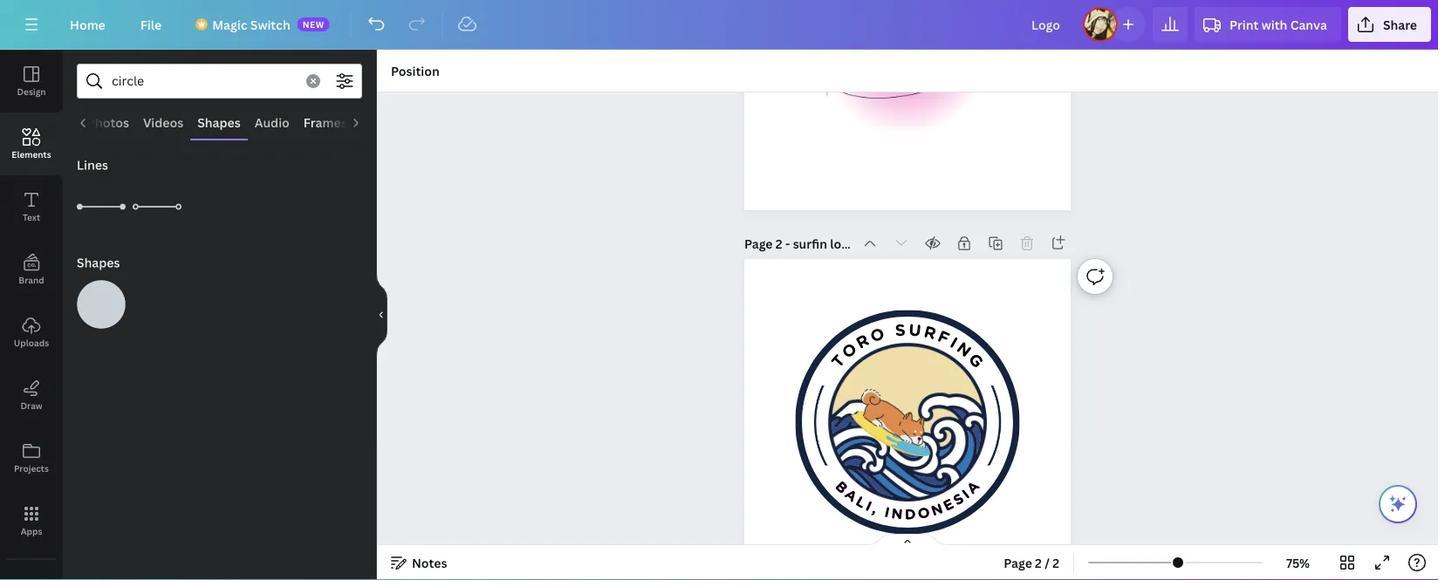 Task type: locate. For each thing, give the bounding box(es) containing it.
o
[[868, 324, 888, 347], [838, 339, 862, 363], [917, 504, 932, 523]]

1 horizontal spatial o
[[868, 324, 888, 347]]

0 horizontal spatial s
[[895, 320, 907, 341]]

brand button
[[0, 238, 63, 301]]

page for page 2 -
[[745, 235, 773, 252]]

0 horizontal spatial a
[[842, 486, 861, 506]]

d
[[905, 506, 917, 524], [905, 506, 917, 524]]

shapes button
[[191, 106, 248, 139]]

0 horizontal spatial o
[[838, 339, 862, 363]]

s right ,
[[951, 490, 968, 510]]

0 horizontal spatial page
[[745, 235, 773, 252]]

projects
[[14, 463, 49, 475]]

new
[[303, 18, 325, 30]]

e
[[941, 496, 957, 515]]

uploads button
[[0, 301, 63, 364]]

text button
[[0, 176, 63, 238]]

a inside a l i ,
[[842, 486, 861, 506]]

s left u
[[895, 320, 907, 341]]

2
[[776, 235, 783, 252], [1036, 555, 1042, 571], [1053, 555, 1060, 571]]

shapes up white circle shape image
[[77, 255, 120, 271]]

1 horizontal spatial 2
[[1036, 555, 1042, 571]]

1 horizontal spatial shapes
[[198, 114, 241, 131]]

i right "e"
[[959, 486, 974, 503]]

0 horizontal spatial add this line to the canvas image
[[77, 182, 126, 231]]

0 horizontal spatial shapes
[[77, 255, 120, 271]]

position button
[[384, 57, 447, 85]]

s inside s u r f i n
[[895, 320, 907, 341]]

r right u
[[923, 322, 939, 344]]

print with canva
[[1230, 16, 1328, 33]]

page left -
[[745, 235, 773, 252]]

o inside i n d o n e s i
[[917, 504, 932, 523]]

1 horizontal spatial add this line to the canvas image
[[133, 182, 182, 231]]

draw
[[20, 400, 42, 412]]

a left ,
[[842, 486, 861, 506]]

graphics button
[[14, 106, 81, 139]]

0 horizontal spatial 2
[[776, 235, 783, 252]]

2 left the /
[[1036, 555, 1042, 571]]

share button
[[1349, 7, 1432, 42]]

lines
[[77, 157, 108, 173]]

2 for -
[[776, 235, 783, 252]]

n inside s u r f i n
[[954, 338, 976, 362]]

1 horizontal spatial a
[[964, 478, 984, 498]]

a right "e"
[[964, 478, 984, 498]]

n
[[954, 338, 976, 362], [930, 500, 946, 520], [891, 505, 904, 524]]

1 vertical spatial s
[[951, 490, 968, 510]]

photos
[[88, 114, 130, 131]]

position
[[391, 62, 440, 79]]

s u r f i n
[[895, 320, 976, 362]]

1 horizontal spatial s
[[951, 490, 968, 510]]

group
[[77, 270, 126, 329]]

audio
[[255, 114, 290, 131]]

i
[[947, 333, 962, 353], [959, 486, 974, 503], [864, 498, 875, 515], [884, 504, 892, 522]]

add this line to the canvas image
[[77, 182, 126, 231], [133, 182, 182, 231]]

add this line to the canvas image down 'lines'
[[77, 182, 126, 231]]

magic switch
[[212, 16, 290, 33]]

n right f
[[954, 338, 976, 362]]

1 horizontal spatial n
[[930, 500, 946, 520]]

t
[[828, 351, 850, 372]]

uploads
[[14, 337, 49, 349]]

i up show pages image
[[864, 498, 875, 515]]

0 horizontal spatial n
[[891, 505, 904, 524]]

page left the /
[[1004, 555, 1033, 571]]

r right t
[[853, 330, 873, 353]]

text
[[23, 211, 40, 223]]

show pages image
[[866, 534, 950, 547]]

page 2 / 2
[[1004, 555, 1060, 571]]

u
[[909, 320, 923, 341]]

circle icon image
[[815, 329, 1002, 516]]

page for page 2 / 2
[[1004, 555, 1033, 571]]

white circle shape image
[[77, 280, 126, 329]]

f
[[936, 327, 953, 349]]

75%
[[1287, 555, 1311, 571]]

r
[[923, 322, 939, 344], [853, 330, 873, 353]]

i left g
[[947, 333, 962, 353]]

i inside a l i ,
[[864, 498, 875, 515]]

with
[[1262, 16, 1288, 33]]

frames button
[[297, 106, 355, 139]]

a
[[964, 478, 984, 498], [842, 486, 861, 506]]

1 vertical spatial page
[[1004, 555, 1033, 571]]

2 left -
[[776, 235, 783, 252]]

n up show pages image
[[930, 500, 946, 520]]

2 horizontal spatial n
[[954, 338, 976, 362]]

0 horizontal spatial r
[[853, 330, 873, 353]]

1 horizontal spatial r
[[923, 322, 939, 344]]

shapes
[[198, 114, 241, 131], [77, 255, 120, 271]]

s
[[895, 320, 907, 341], [951, 490, 968, 510]]

0 vertical spatial shapes
[[198, 114, 241, 131]]

file button
[[126, 7, 176, 42]]

2 horizontal spatial o
[[917, 504, 932, 523]]

add this line to the canvas image down videos
[[133, 182, 182, 231]]

Page title text field
[[793, 235, 851, 252]]

frames
[[304, 114, 348, 131]]

0 vertical spatial page
[[745, 235, 773, 252]]

/
[[1045, 555, 1050, 571]]

page
[[745, 235, 773, 252], [1004, 555, 1033, 571]]

1 horizontal spatial page
[[1004, 555, 1033, 571]]

n right ,
[[891, 505, 904, 524]]

page inside button
[[1004, 555, 1033, 571]]

switch
[[250, 16, 290, 33]]

0 vertical spatial s
[[895, 320, 907, 341]]

-
[[786, 235, 791, 252]]

r inside s u r f i n
[[923, 322, 939, 344]]

75% button
[[1271, 549, 1327, 577]]

2 right the /
[[1053, 555, 1060, 571]]

shapes down search elements search box
[[198, 114, 241, 131]]



Task type: vqa. For each thing, say whether or not it's contained in the screenshot.
Apps button at the left bottom of page
yes



Task type: describe. For each thing, give the bounding box(es) containing it.
l
[[854, 493, 870, 512]]

audio button
[[248, 106, 297, 139]]

studios
[[832, 41, 985, 102]]

b
[[833, 478, 852, 497]]

charts button
[[355, 106, 408, 139]]

r inside o r o
[[853, 330, 873, 353]]

print
[[1230, 16, 1259, 33]]

apps
[[21, 526, 42, 537]]

canva assistant image
[[1388, 494, 1409, 515]]

i n d o n e s i
[[884, 486, 974, 524]]

home
[[70, 16, 105, 33]]

notes
[[412, 555, 447, 571]]

notes button
[[384, 549, 454, 577]]

brand
[[19, 274, 44, 286]]

elements
[[12, 148, 51, 160]]

page 2 -
[[745, 235, 793, 252]]

apps button
[[0, 490, 63, 553]]

share
[[1384, 16, 1418, 33]]

shapes inside button
[[198, 114, 241, 131]]

design button
[[0, 50, 63, 113]]

videos
[[144, 114, 184, 131]]

canva
[[1291, 16, 1328, 33]]

1 add this line to the canvas image from the left
[[77, 182, 126, 231]]

design
[[17, 86, 46, 97]]

g
[[965, 350, 988, 372]]

file
[[140, 16, 162, 33]]

home link
[[56, 7, 119, 42]]

side panel tab list
[[0, 50, 63, 581]]

Search elements search field
[[112, 65, 296, 98]]

audio image
[[0, 567, 63, 581]]

i right ,
[[884, 504, 892, 522]]

draw button
[[0, 364, 63, 427]]

,
[[871, 500, 880, 518]]

o r o
[[838, 324, 888, 363]]

d inside i n d o n e s i
[[905, 506, 917, 524]]

a for a
[[964, 478, 984, 498]]

hide image
[[376, 273, 388, 357]]

2 horizontal spatial 2
[[1053, 555, 1060, 571]]

elements button
[[0, 113, 63, 176]]

magic
[[212, 16, 248, 33]]

Design title text field
[[1018, 7, 1077, 42]]

s inside i n d o n e s i
[[951, 490, 968, 510]]

1 vertical spatial shapes
[[77, 255, 120, 271]]

main menu bar
[[0, 0, 1439, 50]]

videos button
[[137, 106, 191, 139]]

graphics
[[21, 114, 74, 131]]

a for a l i ,
[[842, 486, 861, 506]]

2 for /
[[1036, 555, 1042, 571]]

page 2 / 2 button
[[997, 549, 1067, 577]]

a l i ,
[[842, 486, 880, 518]]

charts
[[362, 114, 401, 131]]

2 add this line to the canvas image from the left
[[133, 182, 182, 231]]

photos button
[[81, 106, 137, 139]]

projects button
[[0, 427, 63, 490]]

i inside s u r f i n
[[947, 333, 962, 353]]

print with canva button
[[1195, 7, 1342, 42]]



